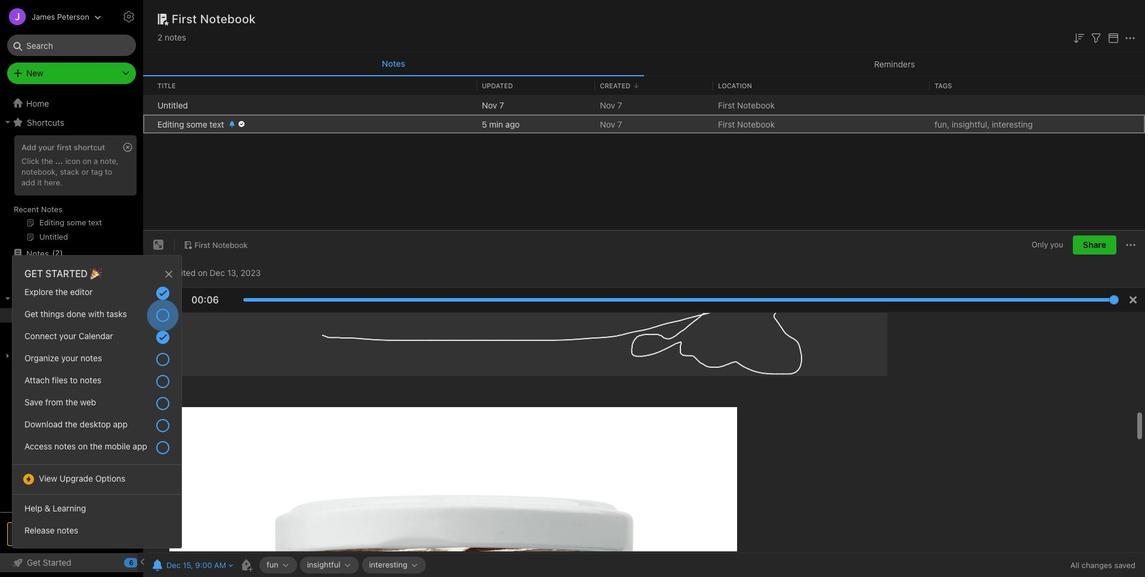 Task type: locate. For each thing, give the bounding box(es) containing it.
the inside download the desktop app link
[[65, 419, 77, 429]]

the right the 1
[[65, 397, 78, 407]]

recent notes
[[14, 205, 62, 214]]

recent
[[14, 205, 39, 214]]

1 vertical spatial tags
[[27, 351, 45, 361]]

notes down the learning on the left bottom of the page
[[57, 525, 78, 536]]

1 vertical spatial with
[[56, 370, 72, 380]]

0 vertical spatial to
[[105, 167, 112, 176]]

download
[[24, 419, 63, 429]]

0 vertical spatial dec
[[210, 268, 225, 278]]

More actions field
[[1123, 30, 1137, 45], [1124, 236, 1138, 255]]

your for connect
[[59, 331, 76, 341]]

dec left 13,
[[210, 268, 225, 278]]

the inside save from the web link
[[65, 397, 78, 407]]

to inside dropdown list menu
[[70, 375, 78, 385]]

click the ...
[[21, 156, 63, 166]]

view upgrade options
[[39, 473, 125, 484]]

0 vertical spatial notes
[[382, 58, 405, 69]]

explore the editor link
[[13, 283, 181, 305]]

) for trash
[[57, 396, 60, 406]]

new notebook
[[39, 330, 94, 339]]

the inside access notes on the mobile app link
[[90, 441, 102, 451]]

0 vertical spatial )
[[60, 248, 63, 258]]

Note Editor text field
[[143, 312, 1145, 553]]

peterson
[[57, 12, 89, 21]]

with down explore the editor "link"
[[88, 309, 104, 319]]

app right mobile
[[133, 441, 147, 451]]

me
[[74, 370, 86, 380]]

🎉
[[90, 268, 102, 279]]

view upgrade options link
[[13, 470, 181, 490]]

1 vertical spatial dec
[[166, 561, 181, 570]]

( for trash
[[51, 396, 54, 406]]

) down files on the left bottom of the page
[[57, 396, 60, 406]]

nov
[[482, 100, 497, 110], [600, 100, 615, 110], [600, 119, 615, 129]]

0 horizontal spatial dec
[[166, 561, 181, 570]]

help
[[24, 503, 42, 514]]

tag
[[91, 167, 103, 176]]

2 up get started 🎉
[[55, 248, 60, 258]]

icon on a note, notebook, stack or tag to add it here.
[[21, 156, 118, 187]]

on left a
[[83, 156, 92, 166]]

notebook inside button
[[212, 240, 248, 250]]

the inside explore the editor "link"
[[55, 287, 68, 297]]

2 vertical spatial your
[[61, 353, 78, 363]]

notes inside "button"
[[382, 58, 405, 69]]

get for get started
[[27, 558, 41, 568]]

1 horizontal spatial app
[[133, 441, 147, 451]]

1 vertical spatial (
[[51, 396, 54, 406]]

5
[[482, 119, 487, 129]]

1 vertical spatial to
[[70, 375, 78, 385]]

notebook,
[[21, 167, 58, 176]]

0 horizontal spatial cell
[[0, 308, 143, 323]]

tab list containing notes
[[143, 52, 1145, 76]]

tree
[[0, 94, 143, 512]]

last
[[153, 268, 169, 278]]

more actions field right view options field
[[1123, 30, 1137, 45]]

with left me
[[56, 370, 72, 380]]

cell
[[143, 115, 153, 134], [0, 308, 143, 323]]

( inside trash ( 1 )
[[51, 396, 54, 406]]

notes inside group
[[41, 205, 62, 214]]

1 horizontal spatial cell
[[143, 115, 153, 134]]

get inside help and learning task checklist field
[[27, 558, 41, 568]]

0 horizontal spatial to
[[70, 375, 78, 385]]

tags up fun,
[[935, 82, 952, 89]]

home
[[26, 98, 49, 108]]

notes for notes
[[382, 58, 405, 69]]

to
[[105, 167, 112, 176], [70, 375, 78, 385]]

your inside group
[[38, 143, 55, 152]]

1 horizontal spatial to
[[105, 167, 112, 176]]

nov 7
[[482, 100, 504, 110], [600, 100, 622, 110], [600, 119, 622, 129]]

1 horizontal spatial interesting
[[992, 119, 1033, 129]]

( inside notes ( 2 )
[[52, 248, 55, 258]]

stack
[[60, 167, 79, 176]]

1 vertical spatial more actions field
[[1124, 236, 1138, 255]]

0 vertical spatial on
[[83, 156, 92, 166]]

calendar
[[79, 331, 113, 341]]

the left desktop
[[65, 419, 77, 429]]

james peterson
[[32, 12, 89, 21]]

1 vertical spatial on
[[198, 268, 207, 278]]

0 horizontal spatial app
[[113, 419, 128, 429]]

None search field
[[16, 35, 128, 56]]

new inside 'button'
[[39, 330, 56, 339]]

1 vertical spatial your
[[59, 331, 76, 341]]

3 dropdown list menu from the top
[[13, 500, 181, 544]]

with inside "link"
[[56, 370, 72, 380]]

get left things
[[24, 309, 38, 319]]

5 min ago
[[482, 119, 520, 129]]

) inside notes ( 2 )
[[60, 248, 63, 258]]

notes down organize your notes link
[[80, 375, 101, 385]]

notes inside notes ( 2 )
[[26, 248, 49, 259]]

on inside 'note window' "element"
[[198, 268, 207, 278]]

app
[[113, 419, 128, 429], [133, 441, 147, 451]]

attach
[[24, 375, 50, 385]]

upgrade right view
[[60, 473, 93, 484]]

location
[[718, 82, 752, 89]]

) inside trash ( 1 )
[[57, 396, 60, 406]]

tags
[[935, 82, 952, 89], [27, 351, 45, 361]]

1 vertical spatial )
[[57, 396, 60, 406]]

view
[[39, 473, 57, 484]]

settings image
[[122, 10, 136, 24]]

interesting Tag actions field
[[407, 561, 419, 570]]

tags up shared
[[27, 351, 45, 361]]

organize your notes link
[[13, 349, 181, 372]]

upgrade inside "popup button"
[[62, 529, 97, 539]]

dec left 15,
[[166, 561, 181, 570]]

all changes saved
[[1070, 561, 1136, 570]]

( right trash
[[51, 396, 54, 406]]

( for notes
[[52, 248, 55, 258]]

1 horizontal spatial 2
[[157, 32, 162, 42]]

get left started
[[27, 558, 41, 568]]

on right edited
[[198, 268, 207, 278]]

all
[[1070, 561, 1079, 570]]

more actions image
[[1124, 238, 1138, 252]]

0 vertical spatial cell
[[143, 115, 153, 134]]

tasks
[[107, 309, 127, 319]]

get for get things done with tasks
[[24, 309, 38, 319]]

fun
[[267, 560, 278, 570]]

2 vertical spatial notes
[[26, 248, 49, 259]]

options
[[95, 473, 125, 484]]

your up click the ...
[[38, 143, 55, 152]]

row group containing untitled
[[143, 95, 1145, 134]]

expand notebooks image
[[3, 294, 13, 304]]

upgrade button
[[7, 522, 136, 546]]

add filters image
[[1089, 31, 1103, 45]]

add
[[21, 178, 35, 187]]

new up home
[[26, 68, 43, 78]]

( up get started 🎉
[[52, 248, 55, 258]]

help & learning link
[[13, 500, 181, 522]]

0 vertical spatial interesting
[[992, 119, 1033, 129]]

explore
[[24, 287, 53, 297]]

access notes on the mobile app
[[24, 441, 147, 451]]

1 dropdown list menu from the top
[[13, 283, 181, 470]]

0 vertical spatial your
[[38, 143, 55, 152]]

1 vertical spatial new
[[39, 330, 56, 339]]

edited
[[171, 268, 196, 278]]

upgrade down the learning on the left bottom of the page
[[62, 529, 97, 539]]

help & learning
[[24, 503, 86, 514]]

15,
[[183, 561, 193, 570]]

the for ...
[[41, 156, 53, 166]]

notes for release
[[57, 525, 78, 536]]

1 vertical spatial notes
[[41, 205, 62, 214]]

fun Tag actions field
[[278, 561, 290, 570]]

) up get started 🎉
[[60, 248, 63, 258]]

attach files to notes
[[24, 375, 101, 385]]

0 vertical spatial tags
[[935, 82, 952, 89]]

app up mobile
[[113, 419, 128, 429]]

first notebook button
[[180, 237, 252, 254]]

add your first shortcut
[[21, 143, 105, 152]]

save from the web link
[[13, 394, 181, 416]]

0 vertical spatial new
[[26, 68, 43, 78]]

notes down download the desktop app
[[54, 441, 76, 451]]

from
[[45, 397, 63, 407]]

connect your calendar link
[[13, 327, 181, 349]]

your up shared with me "link"
[[61, 353, 78, 363]]

tab list
[[143, 52, 1145, 76]]

notes up title
[[165, 32, 186, 42]]

save
[[24, 397, 43, 407]]

0 horizontal spatial with
[[56, 370, 72, 380]]

1 vertical spatial interesting
[[369, 560, 407, 570]]

to right files on the left bottom of the page
[[70, 375, 78, 385]]

1 vertical spatial get
[[27, 558, 41, 568]]

1 horizontal spatial with
[[88, 309, 104, 319]]

ago
[[505, 119, 520, 129]]

get things done with tasks link
[[13, 300, 181, 331]]

)
[[60, 248, 63, 258], [57, 396, 60, 406]]

group
[[0, 132, 143, 249]]

icon
[[65, 156, 80, 166]]

0 horizontal spatial tags
[[27, 351, 45, 361]]

shortcut
[[74, 143, 105, 152]]

save from the web
[[24, 397, 96, 407]]

to down note,
[[105, 167, 112, 176]]

interesting right insightful,
[[992, 119, 1033, 129]]

1 vertical spatial cell
[[0, 308, 143, 323]]

on down download the desktop app
[[78, 441, 88, 451]]

group containing add your first shortcut
[[0, 132, 143, 249]]

the inside group
[[41, 156, 53, 166]]

a
[[94, 156, 98, 166]]

Help and Learning task checklist field
[[0, 553, 143, 573]]

get inside get things done with tasks link
[[24, 309, 38, 319]]

new inside "popup button"
[[26, 68, 43, 78]]

0 horizontal spatial 2
[[55, 248, 60, 258]]

the left ...
[[41, 156, 53, 166]]

dec inside popup button
[[166, 561, 181, 570]]

your up the tags button
[[59, 331, 76, 341]]

1 vertical spatial upgrade
[[62, 529, 97, 539]]

you
[[1050, 240, 1063, 250]]

created
[[600, 82, 630, 89]]

expand note image
[[151, 238, 166, 252]]

fun, insightful, interesting
[[935, 119, 1033, 129]]

2 dropdown list menu from the top
[[13, 470, 181, 500]]

row group
[[143, 95, 1145, 134]]

insightful
[[307, 560, 340, 570]]

the
[[41, 156, 53, 166], [55, 287, 68, 297], [65, 397, 78, 407], [65, 419, 77, 429], [90, 441, 102, 451]]

more actions field right share button
[[1124, 236, 1138, 255]]

notes for notes ( 2 )
[[26, 248, 49, 259]]

your inside organize your notes link
[[61, 353, 78, 363]]

reminders
[[874, 59, 915, 69]]

first notebook inside button
[[194, 240, 248, 250]]

2 up title
[[157, 32, 162, 42]]

dropdown list menu containing help & learning
[[13, 500, 181, 544]]

first
[[172, 12, 197, 26], [718, 100, 735, 110], [718, 119, 735, 129], [194, 240, 210, 250]]

0 vertical spatial (
[[52, 248, 55, 258]]

james
[[32, 12, 55, 21]]

Add filters field
[[1089, 30, 1103, 45]]

first inside button
[[194, 240, 210, 250]]

1
[[54, 396, 57, 406]]

note,
[[100, 156, 118, 166]]

dropdown list menu
[[13, 283, 181, 470], [13, 470, 181, 500], [13, 500, 181, 544]]

your inside connect your calendar link
[[59, 331, 76, 341]]

the down get started 🎉
[[55, 287, 68, 297]]

new down things
[[39, 330, 56, 339]]

0 horizontal spatial interesting
[[369, 560, 407, 570]]

click
[[21, 156, 39, 166]]

1 vertical spatial 2
[[55, 248, 60, 258]]

0 vertical spatial with
[[88, 309, 104, 319]]

attach files to notes link
[[13, 372, 181, 394]]

0 vertical spatial get
[[24, 309, 38, 319]]

2 vertical spatial on
[[78, 441, 88, 451]]

interesting right insightful tag actions field
[[369, 560, 407, 570]]

the down download the desktop app link
[[90, 441, 102, 451]]

notes for 2
[[165, 32, 186, 42]]

dec
[[210, 268, 225, 278], [166, 561, 181, 570]]

View options field
[[1103, 30, 1121, 45]]



Task type: vqa. For each thing, say whether or not it's contained in the screenshot.
the Home in the left top of the page
yes



Task type: describe. For each thing, give the bounding box(es) containing it.
Edit reminder field
[[149, 557, 234, 574]]

fun,
[[935, 119, 949, 129]]

last edited on dec 13, 2023
[[153, 268, 261, 278]]

1 vertical spatial app
[[133, 441, 147, 451]]

only you
[[1032, 240, 1063, 250]]

interesting button
[[362, 557, 426, 574]]

new notebook group
[[0, 308, 143, 347]]

6
[[129, 559, 133, 567]]

min
[[489, 119, 503, 129]]

0 vertical spatial upgrade
[[60, 473, 93, 484]]

dropdown list menu containing view upgrade options
[[13, 470, 181, 500]]

0 vertical spatial 2
[[157, 32, 162, 42]]

organize your notes
[[24, 353, 102, 363]]

trash ( 1 )
[[26, 396, 60, 406]]

00:06
[[191, 295, 219, 305]]

notes button
[[143, 52, 644, 76]]

new button
[[7, 63, 136, 84]]

or
[[81, 167, 89, 176]]

1 horizontal spatial tags
[[935, 82, 952, 89]]

download the desktop app
[[24, 419, 128, 429]]

reminders button
[[644, 52, 1145, 76]]

get
[[24, 268, 43, 279]]

learning
[[53, 503, 86, 514]]

updated
[[482, 82, 513, 89]]

get started 🎉
[[24, 268, 102, 279]]

) for notes
[[60, 248, 63, 258]]

click to collapse image
[[139, 555, 148, 570]]

notes ( 2 )
[[26, 248, 63, 259]]

on for access notes on the mobile app
[[78, 441, 88, 451]]

organize
[[24, 353, 59, 363]]

shortcuts button
[[0, 113, 143, 132]]

connect your calendar
[[24, 331, 113, 341]]

home link
[[0, 94, 143, 113]]

desktop
[[80, 419, 111, 429]]

Sort options field
[[1072, 30, 1086, 45]]

share button
[[1073, 236, 1116, 255]]

more actions image
[[1123, 31, 1137, 45]]

tasks
[[26, 267, 48, 278]]

with inside dropdown list menu
[[88, 309, 104, 319]]

on for last edited on dec 13, 2023
[[198, 268, 207, 278]]

expand tags image
[[3, 351, 13, 361]]

the for desktop
[[65, 419, 77, 429]]

...
[[55, 156, 63, 166]]

shared with me link
[[0, 366, 143, 385]]

access notes on the mobile app link
[[13, 438, 181, 460]]

download the desktop app link
[[13, 416, 181, 438]]

here.
[[44, 178, 62, 187]]

untitled
[[157, 100, 188, 110]]

2 notes
[[157, 32, 186, 42]]

access
[[24, 441, 52, 451]]

interesting inside button
[[369, 560, 407, 570]]

tags inside button
[[27, 351, 45, 361]]

new for new
[[26, 68, 43, 78]]

0 vertical spatial app
[[113, 419, 128, 429]]

Search text field
[[16, 35, 128, 56]]

your for add
[[38, 143, 55, 152]]

Account field
[[0, 5, 101, 29]]

dec 15, 9:00 am button
[[149, 557, 227, 574]]

done
[[67, 309, 86, 319]]

release notes link
[[13, 522, 181, 544]]

am
[[214, 561, 226, 570]]

shared with me
[[26, 370, 86, 380]]

editing
[[157, 119, 184, 129]]

notebooks
[[27, 294, 69, 304]]

new for new notebook
[[39, 330, 56, 339]]

tags button
[[0, 347, 143, 366]]

first
[[57, 143, 72, 152]]

trash
[[26, 396, 48, 406]]

&
[[45, 503, 50, 514]]

connect
[[24, 331, 57, 341]]

text
[[210, 119, 224, 129]]

some
[[186, 119, 207, 129]]

notes up me
[[81, 353, 102, 363]]

title
[[157, 82, 176, 89]]

shortcuts
[[27, 117, 64, 127]]

add tag image
[[239, 558, 254, 573]]

13,
[[227, 268, 238, 278]]

insightful button
[[300, 557, 359, 574]]

1 horizontal spatial dec
[[210, 268, 225, 278]]

notebook inside 'button'
[[58, 330, 94, 339]]

note window element
[[143, 231, 1145, 577]]

tree containing home
[[0, 94, 143, 512]]

the for editor
[[55, 287, 68, 297]]

on inside icon on a note, notebook, stack or tag to add it here.
[[83, 156, 92, 166]]

dropdown list menu containing explore the editor
[[13, 283, 181, 470]]

notes for access
[[54, 441, 76, 451]]

9:00
[[195, 561, 212, 570]]

files
[[52, 375, 68, 385]]

get started
[[27, 558, 71, 568]]

changes
[[1082, 561, 1112, 570]]

fun button
[[259, 557, 297, 574]]

saved
[[1114, 561, 1136, 570]]

editing some text
[[157, 119, 224, 129]]

shared
[[26, 370, 54, 380]]

share
[[1083, 240, 1106, 250]]

dec 15, 9:00 am
[[166, 561, 226, 570]]

your for organize
[[61, 353, 78, 363]]

editor
[[70, 287, 93, 297]]

started
[[43, 558, 71, 568]]

to inside icon on a note, notebook, stack or tag to add it here.
[[105, 167, 112, 176]]

insightful Tag actions field
[[340, 561, 352, 570]]

new notebook button
[[0, 327, 143, 342]]

2 inside notes ( 2 )
[[55, 248, 60, 258]]

2023
[[241, 268, 261, 278]]

notebooks link
[[0, 289, 143, 308]]

0 vertical spatial more actions field
[[1123, 30, 1137, 45]]



